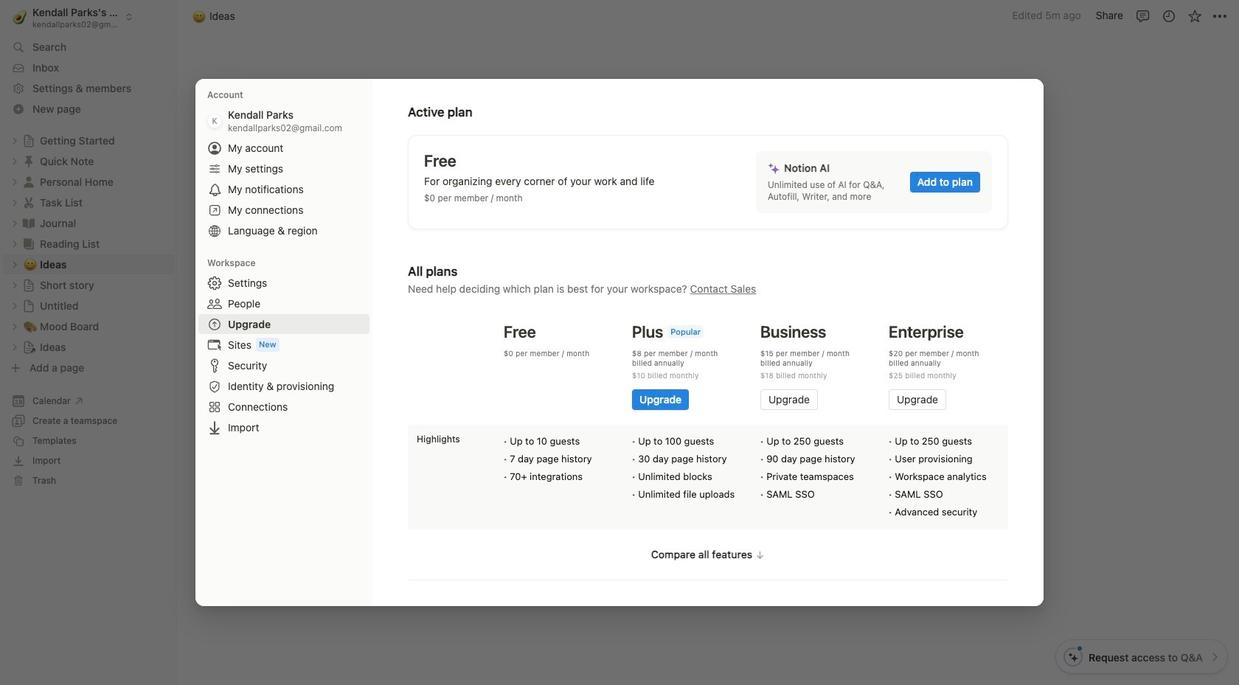 Task type: vqa. For each thing, say whether or not it's contained in the screenshot.
💚 image at the top
no



Task type: locate. For each thing, give the bounding box(es) containing it.
0 horizontal spatial 😀 image
[[193, 8, 206, 25]]

1 vertical spatial 😀 image
[[449, 97, 507, 173]]

1 horizontal spatial 😀 image
[[449, 97, 507, 173]]

updates image
[[1162, 8, 1176, 23]]

😀 image
[[193, 8, 206, 25], [449, 97, 507, 173]]

favorite image
[[1188, 8, 1202, 23]]

0 vertical spatial 😀 image
[[193, 8, 206, 25]]



Task type: describe. For each thing, give the bounding box(es) containing it.
comments image
[[1136, 8, 1151, 23]]

🥑 image
[[13, 8, 27, 26]]



